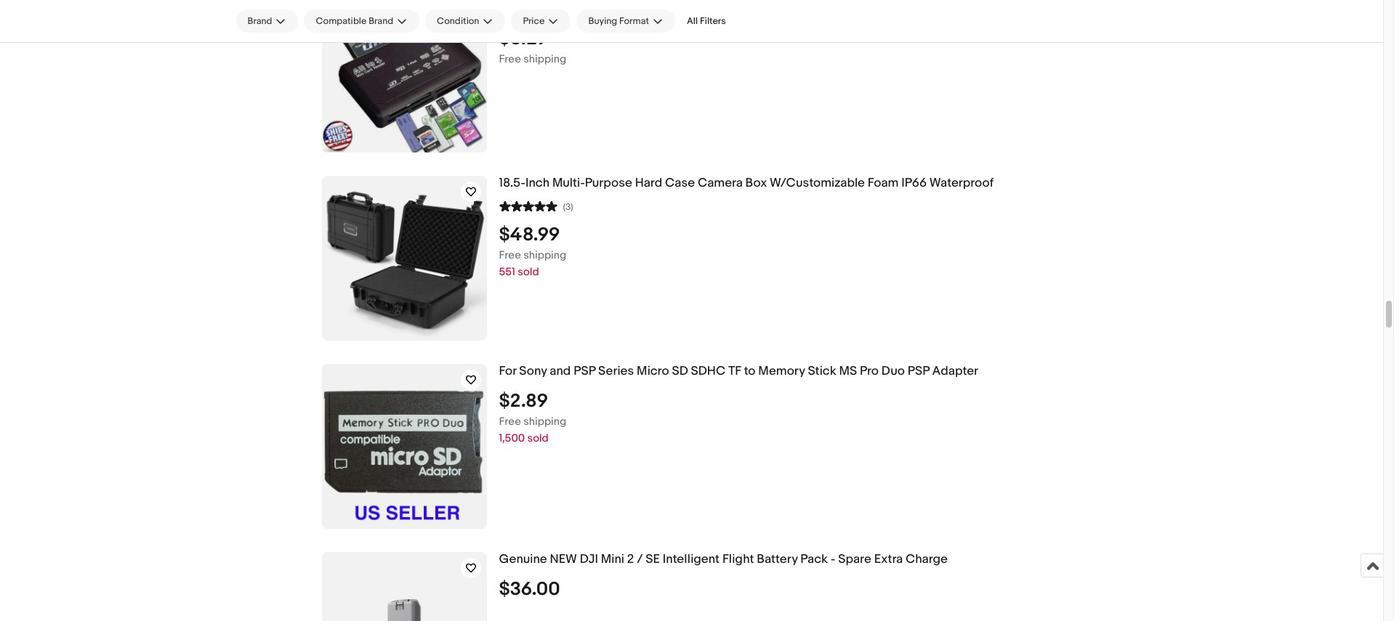Task type: locate. For each thing, give the bounding box(es) containing it.
1 vertical spatial shipping
[[524, 249, 566, 262]]

microsd
[[544, 4, 581, 16]]

/
[[637, 553, 643, 567]]

$2.89 free shipping 1,500 sold
[[499, 390, 566, 446]]

inch
[[526, 176, 550, 190]]

memory
[[759, 364, 805, 379]]

free down $6.29
[[499, 52, 521, 66]]

sold right 1,500
[[527, 432, 549, 446]]

2 shipping from the top
[[524, 249, 566, 262]]

2 vertical spatial shipping
[[524, 415, 566, 429]]

2 free from the top
[[499, 52, 521, 66]]

free left ship*
[[499, 4, 518, 16]]

dji
[[580, 553, 598, 567]]

sony
[[519, 364, 547, 379]]

ms
[[839, 364, 857, 379]]

series
[[598, 364, 634, 379]]

compact
[[615, 4, 655, 16]]

sold right 551
[[518, 265, 539, 279]]

adapter
[[932, 364, 979, 379]]

free inside the $48.99 free shipping 551 sold
[[499, 249, 521, 262]]

3 shipping from the top
[[524, 415, 566, 429]]

price button
[[511, 9, 571, 33]]

1 horizontal spatial brand
[[369, 15, 393, 27]]

psp right duo
[[908, 364, 930, 379]]

551
[[499, 265, 515, 279]]

free inside "$2.89 free shipping 1,500 sold"
[[499, 415, 521, 429]]

5 out of 5 stars image
[[499, 199, 557, 213]]

0 horizontal spatial psp
[[574, 364, 596, 379]]

condition button
[[425, 9, 506, 33]]

18.5-inch multi-purpose hard case camera box w/customizable foam ip66 waterproof
[[499, 176, 994, 190]]

flight
[[723, 553, 754, 567]]

sold for $48.99
[[518, 265, 539, 279]]

0 horizontal spatial brand
[[248, 15, 272, 27]]

for
[[499, 364, 517, 379]]

shipping down $48.99
[[524, 249, 566, 262]]

free inside text field
[[499, 4, 518, 16]]

psp
[[574, 364, 596, 379], [908, 364, 930, 379]]

free for $48.99
[[499, 249, 521, 262]]

for sony and psp series micro sd sdhc tf to memory stick ms pro duo psp adapter
[[499, 364, 979, 379]]

shipping down $6.29
[[524, 52, 566, 66]]

camera
[[698, 176, 743, 190]]

new
[[550, 553, 577, 567]]

memory card reader mini 26-in-1 usb 2.0 high speed for cf xd sd ms sdhc image
[[322, 0, 487, 153]]

genuine
[[499, 553, 547, 567]]

2 psp from the left
[[908, 364, 930, 379]]

free
[[499, 4, 518, 16], [499, 52, 521, 66], [499, 249, 521, 262], [499, 415, 521, 429]]

psp right and
[[574, 364, 596, 379]]

condition
[[437, 15, 479, 27]]

compatible
[[316, 15, 367, 27]]

free inside $6.29 free shipping
[[499, 52, 521, 66]]

sold
[[518, 265, 539, 279], [527, 432, 549, 446]]

box
[[746, 176, 767, 190]]

0 vertical spatial shipping
[[524, 52, 566, 66]]

1 brand from the left
[[248, 15, 272, 27]]

brand
[[248, 15, 272, 27], [369, 15, 393, 27]]

sold inside "$2.89 free shipping 1,500 sold"
[[527, 432, 549, 446]]

genuine new dji mini 2 / se intelligent flight battery pack - spare extra charge
[[499, 553, 948, 567]]

shipping down $2.89
[[524, 415, 566, 429]]

free ship* microsd minisd compact flash mmc mmcmicro
[[499, 4, 753, 16]]

shipping inside $6.29 free shipping
[[524, 52, 566, 66]]

mmcmicro
[[706, 4, 753, 16]]

0 vertical spatial sold
[[518, 265, 539, 279]]

1 free from the top
[[499, 4, 518, 16]]

shipping for $6.29
[[524, 52, 566, 66]]

Free Ship* microSD MiniSD Compact Flash MMC MMCmicro text field
[[499, 4, 1222, 17]]

waterproof
[[930, 176, 994, 190]]

2 brand from the left
[[369, 15, 393, 27]]

shipping inside "$2.89 free shipping 1,500 sold"
[[524, 415, 566, 429]]

4 free from the top
[[499, 415, 521, 429]]

1 horizontal spatial psp
[[908, 364, 930, 379]]

mmc
[[681, 4, 704, 16]]

pack
[[801, 553, 828, 567]]

1 shipping from the top
[[524, 52, 566, 66]]

se
[[646, 553, 660, 567]]

sold inside the $48.99 free shipping 551 sold
[[518, 265, 539, 279]]

free up 551
[[499, 249, 521, 262]]

(3) link
[[499, 199, 573, 213]]

spare
[[838, 553, 872, 567]]

shipping
[[524, 52, 566, 66], [524, 249, 566, 262], [524, 415, 566, 429]]

1 vertical spatial sold
[[527, 432, 549, 446]]

all
[[687, 15, 698, 27]]

all filters
[[687, 15, 726, 27]]

shipping inside the $48.99 free shipping 551 sold
[[524, 249, 566, 262]]

18.5-inch multi-purpose hard case camera box w/customizable foam ip66 waterproof link
[[499, 176, 1222, 191]]

free up 1,500
[[499, 415, 521, 429]]

3 free from the top
[[499, 249, 521, 262]]

(3)
[[563, 201, 573, 213]]



Task type: vqa. For each thing, say whether or not it's contained in the screenshot.
Free shipping text box corresponding to $81.00
no



Task type: describe. For each thing, give the bounding box(es) containing it.
battery
[[757, 553, 798, 567]]

shipping for $48.99
[[524, 249, 566, 262]]

1,500
[[499, 432, 525, 446]]

all filters button
[[681, 9, 732, 33]]

ship*
[[520, 4, 542, 16]]

$48.99 free shipping 551 sold
[[499, 224, 566, 279]]

shipping for $2.89
[[524, 415, 566, 429]]

sd
[[672, 364, 688, 379]]

case
[[665, 176, 695, 190]]

brand inside compatible brand 'dropdown button'
[[369, 15, 393, 27]]

minisd
[[583, 4, 613, 16]]

duo
[[882, 364, 905, 379]]

tf
[[728, 364, 741, 379]]

compatible brand button
[[304, 9, 420, 33]]

price
[[523, 15, 545, 27]]

buying format button
[[577, 9, 675, 33]]

$2.89
[[499, 390, 548, 413]]

18.5-
[[499, 176, 526, 190]]

mini
[[601, 553, 625, 567]]

sold for $2.89
[[527, 432, 549, 446]]

extra
[[874, 553, 903, 567]]

filters
[[700, 15, 726, 27]]

free for $2.89
[[499, 415, 521, 429]]

multi-
[[552, 176, 585, 190]]

purpose
[[585, 176, 632, 190]]

$6.29 free shipping
[[499, 27, 566, 66]]

brand inside 'brand' dropdown button
[[248, 15, 272, 27]]

hard
[[635, 176, 662, 190]]

charge
[[906, 553, 948, 567]]

sdhc
[[691, 364, 726, 379]]

micro
[[637, 364, 669, 379]]

flash
[[657, 4, 679, 16]]

genuine new dji mini 2 / se intelligent flight battery pack - spare extra charge image
[[322, 580, 487, 622]]

w/customizable
[[770, 176, 865, 190]]

$36.00
[[499, 579, 560, 601]]

free for $6.29
[[499, 52, 521, 66]]

compatible brand
[[316, 15, 393, 27]]

$6.29
[[499, 27, 548, 50]]

stick
[[808, 364, 837, 379]]

1 psp from the left
[[574, 364, 596, 379]]

for sony and psp series micro sd sdhc tf to memory stick ms pro duo psp adapter image
[[322, 364, 487, 529]]

brand button
[[236, 9, 298, 33]]

-
[[831, 553, 836, 567]]

genuine new dji mini 2 / se intelligent flight battery pack - spare extra charge link
[[499, 553, 1222, 568]]

format
[[620, 15, 649, 27]]

18.5-inch multi-purpose hard case camera box w/customizable foam ip66 waterproof image
[[322, 176, 487, 341]]

pro
[[860, 364, 879, 379]]

2
[[627, 553, 634, 567]]

and
[[550, 364, 571, 379]]

for sony and psp series micro sd sdhc tf to memory stick ms pro duo psp adapter link
[[499, 364, 1222, 379]]

buying format
[[589, 15, 649, 27]]

$48.99
[[499, 224, 560, 246]]

ip66
[[902, 176, 927, 190]]

intelligent
[[663, 553, 720, 567]]

buying
[[589, 15, 617, 27]]

to
[[744, 364, 756, 379]]

foam
[[868, 176, 899, 190]]



